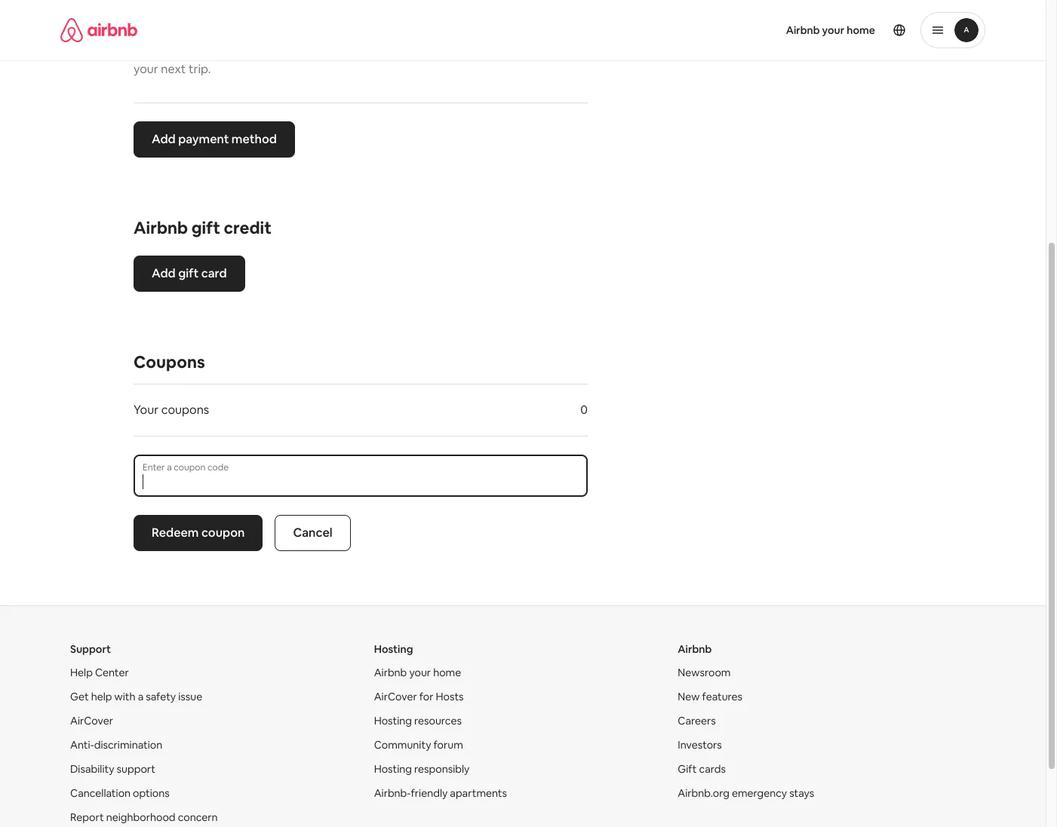 Task type: locate. For each thing, give the bounding box(es) containing it.
anti-discrimination link
[[70, 739, 162, 752]]

0 vertical spatial hosting
[[374, 643, 413, 656]]

hosting up aircover for hosts link
[[374, 643, 413, 656]]

apartments
[[450, 787, 507, 801]]

airbnb
[[786, 23, 820, 37], [134, 217, 188, 238], [678, 643, 712, 656], [374, 666, 407, 680]]

home
[[847, 23, 875, 37], [433, 666, 461, 680]]

1 vertical spatial method
[[232, 131, 277, 147]]

aircover
[[374, 690, 417, 704], [70, 715, 113, 728]]

hosting resources
[[374, 715, 462, 728]]

1 vertical spatial home
[[433, 666, 461, 680]]

add payment method
[[152, 131, 277, 147]]

0 vertical spatial home
[[847, 23, 875, 37]]

1 horizontal spatial your
[[409, 666, 431, 680]]

add inside button
[[152, 131, 176, 147]]

careers link
[[678, 715, 716, 728]]

airbnb your home link inside "profile" element
[[777, 14, 884, 46]]

0 horizontal spatial your
[[134, 61, 158, 77]]

add left card
[[152, 266, 176, 281]]

add down payment
[[134, 43, 157, 59]]

hosting
[[374, 643, 413, 656], [374, 715, 412, 728], [374, 763, 412, 776]]

1 vertical spatial a
[[138, 690, 144, 704]]

support
[[117, 763, 155, 776]]

hosting for hosting resources
[[374, 715, 412, 728]]

airbnb-friendly apartments link
[[374, 787, 507, 801]]

planning
[[516, 43, 564, 59]]

cancel
[[293, 525, 332, 541]]

None text field
[[143, 475, 579, 490]]

method
[[221, 43, 265, 59], [232, 131, 277, 147]]

hosting up airbnb-
[[374, 763, 412, 776]]

2 horizontal spatial your
[[822, 23, 845, 37]]

new
[[678, 690, 700, 704]]

1 horizontal spatial aircover
[[374, 690, 417, 704]]

0 vertical spatial add
[[134, 43, 157, 59]]

1 horizontal spatial airbnb your home
[[786, 23, 875, 37]]

cards
[[699, 763, 726, 776]]

responsibly
[[414, 763, 470, 776]]

a right with
[[138, 690, 144, 704]]

gift left card
[[178, 266, 199, 281]]

payment methods add a payment method using our secure payment system, then start planning your next trip.
[[134, 16, 564, 77]]

1 vertical spatial gift
[[178, 266, 199, 281]]

2 hosting from the top
[[374, 715, 412, 728]]

airbnb.org
[[678, 787, 730, 801]]

hosting up community
[[374, 715, 412, 728]]

0 vertical spatial aircover
[[374, 690, 417, 704]]

1 vertical spatial airbnb your home
[[374, 666, 461, 680]]

using
[[268, 43, 297, 59]]

1 hosting from the top
[[374, 643, 413, 656]]

1 vertical spatial hosting
[[374, 715, 412, 728]]

gift
[[191, 217, 220, 238], [178, 266, 199, 281]]

1 vertical spatial airbnb your home link
[[374, 666, 461, 680]]

add down next
[[152, 131, 176, 147]]

investors
[[678, 739, 722, 752]]

0 vertical spatial airbnb your home link
[[777, 14, 884, 46]]

2 vertical spatial hosting
[[374, 763, 412, 776]]

0
[[581, 402, 588, 418]]

0 horizontal spatial aircover
[[70, 715, 113, 728]]

concern
[[178, 811, 218, 825]]

3 hosting from the top
[[374, 763, 412, 776]]

your inside airbnb your home "link"
[[822, 23, 845, 37]]

aircover left for
[[374, 690, 417, 704]]

2 vertical spatial your
[[409, 666, 431, 680]]

newsroom
[[678, 666, 731, 680]]

airbnb your home link
[[777, 14, 884, 46], [374, 666, 461, 680]]

1 vertical spatial your
[[134, 61, 158, 77]]

a inside 'payment methods add a payment method using our secure payment system, then start planning your next trip.'
[[160, 43, 166, 59]]

report
[[70, 811, 104, 825]]

gift for airbnb
[[191, 217, 220, 238]]

redeem
[[152, 525, 199, 541]]

0 vertical spatial method
[[221, 43, 265, 59]]

hosting resources link
[[374, 715, 462, 728]]

1 horizontal spatial home
[[847, 23, 875, 37]]

0 horizontal spatial home
[[433, 666, 461, 680]]

0 vertical spatial gift
[[191, 217, 220, 238]]

payment down trip.
[[178, 131, 229, 147]]

issue
[[178, 690, 202, 704]]

0 vertical spatial your
[[822, 23, 845, 37]]

cancellation options
[[70, 787, 170, 801]]

aircover up anti-
[[70, 715, 113, 728]]

0 vertical spatial a
[[160, 43, 166, 59]]

0 vertical spatial airbnb your home
[[786, 23, 875, 37]]

aircover for aircover for hosts
[[374, 690, 417, 704]]

a
[[160, 43, 166, 59], [138, 690, 144, 704]]

airbnb.org emergency stays link
[[678, 787, 814, 801]]

add payment method button
[[134, 121, 295, 158]]

community forum
[[374, 739, 463, 752]]

payment inside button
[[178, 131, 229, 147]]

your
[[822, 23, 845, 37], [134, 61, 158, 77], [409, 666, 431, 680]]

0 horizontal spatial airbnb your home link
[[374, 666, 461, 680]]

1 horizontal spatial airbnb your home link
[[777, 14, 884, 46]]

1 vertical spatial add
[[152, 131, 176, 147]]

coupon
[[201, 525, 245, 541]]

gift left credit
[[191, 217, 220, 238]]

neighborhood
[[106, 811, 176, 825]]

support
[[70, 643, 111, 656]]

airbnb inside "link"
[[786, 23, 820, 37]]

1 horizontal spatial a
[[160, 43, 166, 59]]

trip.
[[189, 61, 211, 77]]

add
[[134, 43, 157, 59], [152, 131, 176, 147], [152, 266, 176, 281]]

coupons
[[134, 352, 205, 373]]

airbnb your home
[[786, 23, 875, 37], [374, 666, 461, 680]]

help
[[70, 666, 93, 680]]

a up next
[[160, 43, 166, 59]]

1 vertical spatial aircover
[[70, 715, 113, 728]]

gift cards
[[678, 763, 726, 776]]

your coupons
[[134, 402, 209, 418]]

0 horizontal spatial a
[[138, 690, 144, 704]]

get help with a safety issue
[[70, 690, 202, 704]]

0 horizontal spatial airbnb your home
[[374, 666, 461, 680]]

2 vertical spatial add
[[152, 266, 176, 281]]

cancellation options link
[[70, 787, 170, 801]]

forum
[[434, 739, 463, 752]]

card
[[201, 266, 227, 281]]

payment
[[169, 43, 218, 59], [361, 43, 411, 59], [178, 131, 229, 147]]

our
[[300, 43, 319, 59]]



Task type: vqa. For each thing, say whether or not it's contained in the screenshot.
Get help with a safety issue link
yes



Task type: describe. For each thing, give the bounding box(es) containing it.
gift cards link
[[678, 763, 726, 776]]

aircover link
[[70, 715, 113, 728]]

payment right secure
[[361, 43, 411, 59]]

for
[[419, 690, 433, 704]]

center
[[95, 666, 129, 680]]

gift for add
[[178, 266, 199, 281]]

method inside button
[[232, 131, 277, 147]]

cancel button
[[275, 515, 351, 552]]

report neighborhood concern link
[[70, 811, 218, 825]]

a for help
[[138, 690, 144, 704]]

airbnb.org emergency stays
[[678, 787, 814, 801]]

redeem coupon button
[[134, 515, 263, 552]]

new features link
[[678, 690, 743, 704]]

hosting responsibly
[[374, 763, 470, 776]]

safety
[[146, 690, 176, 704]]

friendly
[[411, 787, 448, 801]]

with
[[114, 690, 136, 704]]

investors link
[[678, 739, 722, 752]]

anti-discrimination
[[70, 739, 162, 752]]

hosts
[[436, 690, 464, 704]]

start
[[487, 43, 514, 59]]

methods
[[207, 16, 278, 37]]

add for add payment method
[[152, 131, 176, 147]]

next
[[161, 61, 186, 77]]

your
[[134, 402, 159, 418]]

airbnb-friendly apartments
[[374, 787, 507, 801]]

add for add gift card
[[152, 266, 176, 281]]

report neighborhood concern
[[70, 811, 218, 825]]

payment
[[134, 16, 203, 37]]

airbnb your home inside "link"
[[786, 23, 875, 37]]

your inside 'payment methods add a payment method using our secure payment system, then start planning your next trip.'
[[134, 61, 158, 77]]

emergency
[[732, 787, 787, 801]]

stays
[[789, 787, 814, 801]]

community
[[374, 739, 431, 752]]

payment up trip.
[[169, 43, 218, 59]]

aircover for hosts
[[374, 690, 464, 704]]

coupons
[[161, 402, 209, 418]]

a for methods
[[160, 43, 166, 59]]

features
[[702, 690, 743, 704]]

disability
[[70, 763, 114, 776]]

airbnb-
[[374, 787, 411, 801]]

resources
[[414, 715, 462, 728]]

hosting for hosting
[[374, 643, 413, 656]]

secure
[[321, 43, 359, 59]]

aircover for hosts link
[[374, 690, 464, 704]]

method inside 'payment methods add a payment method using our secure payment system, then start planning your next trip.'
[[221, 43, 265, 59]]

credit
[[224, 217, 271, 238]]

newsroom link
[[678, 666, 731, 680]]

get
[[70, 690, 89, 704]]

help
[[91, 690, 112, 704]]

hosting for hosting responsibly
[[374, 763, 412, 776]]

new features
[[678, 690, 743, 704]]

add gift card
[[152, 266, 227, 281]]

help center link
[[70, 666, 129, 680]]

redeem coupon
[[152, 525, 245, 541]]

add inside 'payment methods add a payment method using our secure payment system, then start planning your next trip.'
[[134, 43, 157, 59]]

options
[[133, 787, 170, 801]]

system,
[[413, 43, 456, 59]]

disability support link
[[70, 763, 155, 776]]

community forum link
[[374, 739, 463, 752]]

gift
[[678, 763, 697, 776]]

profile element
[[541, 0, 985, 60]]

get help with a safety issue link
[[70, 690, 202, 704]]

help center
[[70, 666, 129, 680]]

then
[[459, 43, 485, 59]]

careers
[[678, 715, 716, 728]]

add gift card link
[[134, 256, 245, 292]]

anti-
[[70, 739, 94, 752]]

aircover for aircover link
[[70, 715, 113, 728]]

cancellation
[[70, 787, 131, 801]]

home inside "link"
[[847, 23, 875, 37]]

disability support
[[70, 763, 155, 776]]

discrimination
[[94, 739, 162, 752]]

airbnb gift credit
[[134, 217, 271, 238]]

hosting responsibly link
[[374, 763, 470, 776]]



